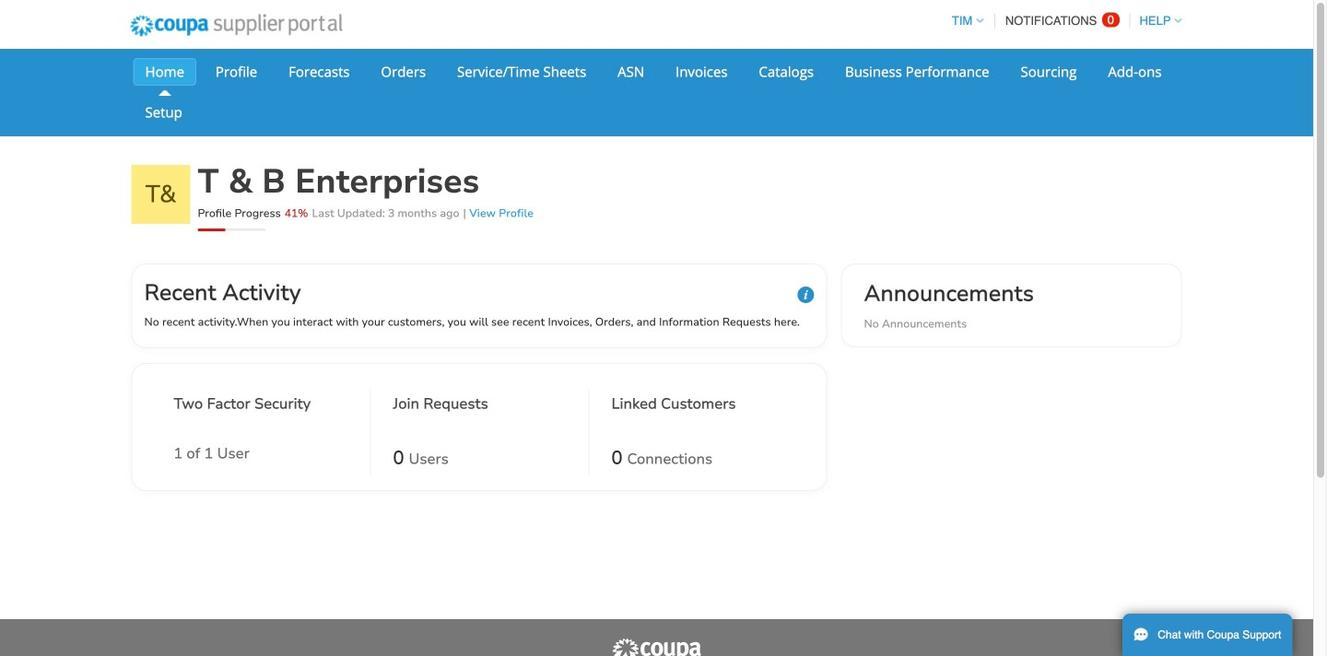 Task type: vqa. For each thing, say whether or not it's contained in the screenshot.
Background image
no



Task type: describe. For each thing, give the bounding box(es) containing it.
t& image
[[131, 165, 190, 224]]



Task type: locate. For each thing, give the bounding box(es) containing it.
1 horizontal spatial coupa supplier portal image
[[611, 638, 703, 656]]

coupa supplier portal image
[[118, 3, 355, 49], [611, 638, 703, 656]]

0 vertical spatial coupa supplier portal image
[[118, 3, 355, 49]]

0 horizontal spatial coupa supplier portal image
[[118, 3, 355, 49]]

navigation
[[944, 3, 1182, 39]]

additional information image
[[798, 287, 814, 303]]

1 vertical spatial coupa supplier portal image
[[611, 638, 703, 656]]



